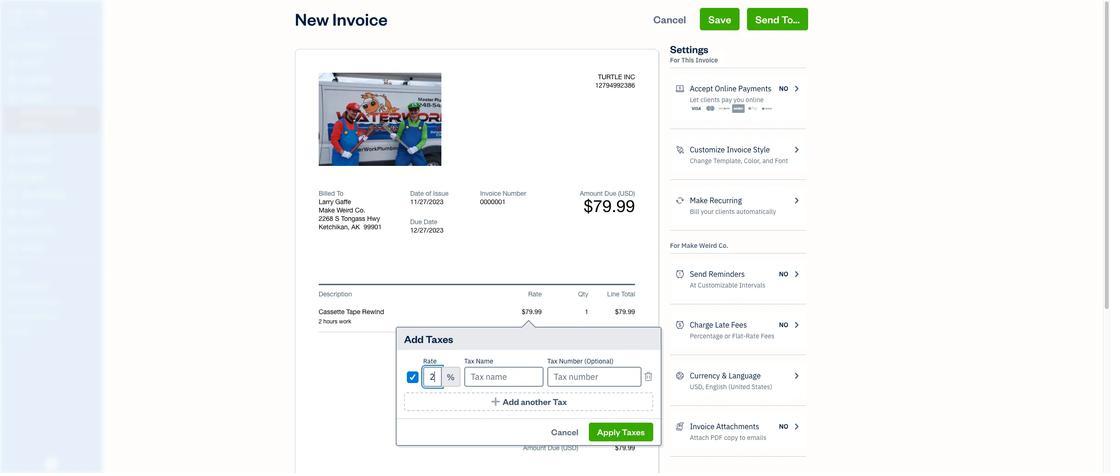 Task type: vqa. For each thing, say whether or not it's contained in the screenshot.
the approvals
no



Task type: locate. For each thing, give the bounding box(es) containing it.
weird
[[337, 207, 353, 214], [699, 242, 717, 250]]

1 vertical spatial amount
[[541, 420, 563, 427]]

paid
[[565, 420, 578, 427]]

12794992386
[[595, 82, 635, 89]]

tax for tax name
[[464, 357, 474, 366]]

bill your clients automatically
[[690, 208, 776, 216]]

date up '12/27/2023'
[[424, 218, 437, 226]]

due
[[605, 190, 616, 197], [410, 218, 422, 226], [548, 445, 560, 452]]

add another tax button
[[404, 393, 653, 412]]

no for invoice attachments
[[779, 423, 788, 431]]

for inside settings for this invoice
[[670, 56, 680, 64]]

0 vertical spatial cancel
[[653, 13, 686, 26]]

0 vertical spatial amount
[[580, 190, 603, 197]]

0 horizontal spatial weird
[[337, 207, 353, 214]]

4 no from the top
[[779, 423, 788, 431]]

add for add taxes
[[404, 333, 424, 346]]

1 horizontal spatial send
[[755, 13, 779, 26]]

0 vertical spatial (
[[618, 190, 620, 197]]

1 horizontal spatial taxes
[[622, 427, 645, 438]]

1 vertical spatial $79.99
[[615, 445, 635, 452]]

turtle inc owner
[[7, 8, 49, 26]]

co. up tongass
[[355, 207, 365, 214]]

4 chevronright image from the top
[[792, 371, 801, 382]]

1 horizontal spatial add
[[503, 397, 519, 407]]

apply
[[597, 427, 620, 438]]

add right plus image
[[503, 397, 519, 407]]

5 chevronright image from the top
[[792, 421, 801, 433]]

amount inside total amount paid
[[541, 420, 563, 427]]

late
[[715, 321, 729, 330]]

1 vertical spatial usd
[[563, 445, 577, 452]]

0 horizontal spatial (
[[561, 445, 563, 452]]

1 vertical spatial for
[[670, 242, 680, 250]]

Enter an Item Name text field
[[319, 308, 495, 316]]

amount for amount due ( usd )
[[523, 445, 546, 452]]

2 horizontal spatial due
[[605, 190, 616, 197]]

tax name
[[464, 357, 493, 366]]

date
[[410, 190, 424, 197], [424, 218, 437, 226]]

for up latereminders image
[[670, 242, 680, 250]]

usd for amount due ( usd )
[[563, 445, 577, 452]]

0 vertical spatial due
[[605, 190, 616, 197]]

inc inside turtle inc owner
[[36, 8, 49, 18]]

for left this at right
[[670, 56, 680, 64]]

rate up the "tax rate (percentage)" text box on the left of the page
[[423, 357, 437, 366]]

turtle inside turtle inc owner
[[7, 8, 34, 18]]

0 vertical spatial 79.99
[[619, 373, 635, 380]]

1 horizontal spatial usd
[[620, 190, 633, 197]]

customize
[[690, 145, 725, 154]]

of
[[426, 190, 431, 197]]

tax for tax
[[568, 392, 578, 399]]

add another tax
[[503, 397, 567, 407]]

turtle up owner
[[7, 8, 34, 18]]

1 chevronright image from the top
[[792, 144, 801, 155]]

2 no from the top
[[779, 270, 788, 279]]

percentage
[[690, 332, 723, 341]]

1 vertical spatial add
[[503, 397, 519, 407]]

send up the at
[[690, 270, 707, 279]]

cancel button up settings at the right of the page
[[645, 8, 694, 30]]

send inside button
[[755, 13, 779, 26]]

no for charge late fees
[[779, 321, 788, 329]]

chevronright image
[[792, 83, 801, 94], [792, 320, 801, 331]]

add inside button
[[503, 397, 519, 407]]

rate
[[528, 291, 542, 298], [746, 332, 759, 341], [423, 357, 437, 366]]

discover image
[[718, 104, 731, 113]]

invoice image
[[6, 94, 17, 103]]

inc
[[36, 8, 49, 18], [624, 73, 635, 81]]

apply taxes
[[597, 427, 645, 438]]

1 horizontal spatial )
[[633, 190, 635, 197]]

0 vertical spatial add
[[404, 333, 424, 346]]

1 vertical spatial due
[[410, 218, 422, 226]]

2 vertical spatial amount
[[523, 445, 546, 452]]

cancel up settings at the right of the page
[[653, 13, 686, 26]]

attach pdf copy to emails
[[690, 434, 766, 442]]

0 horizontal spatial cancel
[[551, 427, 578, 438]]

1 vertical spatial make
[[319, 207, 335, 214]]

taxes for apply taxes
[[622, 427, 645, 438]]

change template, color, and font
[[690, 157, 788, 165]]

79.99 up apply taxes
[[619, 410, 635, 417]]

0 vertical spatial turtle
[[7, 8, 34, 18]]

tax up subtotal
[[547, 357, 557, 366]]

image
[[382, 115, 403, 125]]

0 vertical spatial clients
[[700, 96, 720, 104]]

send reminders
[[690, 270, 745, 279]]

1 horizontal spatial total
[[621, 291, 635, 298]]

cancel
[[653, 13, 686, 26], [551, 427, 578, 438]]

0 vertical spatial send
[[755, 13, 779, 26]]

) down "paid"
[[577, 445, 578, 452]]

american express image
[[732, 104, 745, 113]]

total amount paid
[[541, 410, 578, 427]]

billed
[[319, 190, 335, 197]]

0.00
[[622, 392, 635, 399], [622, 418, 635, 426]]

0 vertical spatial cancel button
[[645, 8, 694, 30]]

line
[[607, 291, 619, 298]]

cancel up amount due ( usd )
[[551, 427, 578, 438]]

amount for amount due ( usd ) $79.99
[[580, 190, 603, 197]]

make up latereminders image
[[681, 242, 698, 250]]

Enter an Invoice # text field
[[480, 198, 506, 206]]

clients down "accept"
[[700, 96, 720, 104]]

make recurring
[[690, 196, 742, 205]]

co.
[[355, 207, 365, 214], [719, 242, 728, 250]]

0 vertical spatial 0.00
[[622, 392, 635, 399]]

rate for line total
[[528, 291, 542, 298]]

amount
[[580, 190, 603, 197], [541, 420, 563, 427], [523, 445, 546, 452]]

0 vertical spatial )
[[633, 190, 635, 197]]

send
[[755, 13, 779, 26], [690, 270, 707, 279]]

taxes down 79.99 0.00
[[622, 427, 645, 438]]

1 vertical spatial 0.00
[[622, 418, 635, 426]]

0 vertical spatial for
[[670, 56, 680, 64]]

0 vertical spatial chevronright image
[[792, 83, 801, 94]]

settings
[[670, 42, 708, 56]]

1 horizontal spatial weird
[[699, 242, 717, 250]]

make down larry
[[319, 207, 335, 214]]

inc for turtle inc owner
[[36, 8, 49, 18]]

Tax number text field
[[547, 367, 642, 387]]

1 horizontal spatial co.
[[719, 242, 728, 250]]

number for tax
[[559, 357, 583, 366]]

report image
[[6, 244, 17, 253]]

turtle inside 'turtle inc 12794992386'
[[598, 73, 622, 81]]

to
[[740, 434, 746, 442]]

plus image
[[490, 398, 501, 407]]

tax down subtotal
[[568, 392, 578, 399]]

1 vertical spatial 79.99
[[619, 410, 635, 417]]

1 vertical spatial turtle
[[598, 73, 622, 81]]

cancel for apply taxes
[[551, 427, 578, 438]]

font
[[775, 157, 788, 165]]

1 vertical spatial cancel
[[551, 427, 578, 438]]

0 vertical spatial date
[[410, 190, 424, 197]]

fees right flat-
[[761, 332, 775, 341]]

(
[[618, 190, 620, 197], [561, 445, 563, 452]]

clients down recurring
[[715, 208, 735, 216]]

tax up total amount paid
[[553, 397, 567, 407]]

fees up flat-
[[731, 321, 747, 330]]

send left to...
[[755, 13, 779, 26]]

0 horizontal spatial )
[[577, 445, 578, 452]]

0 vertical spatial number
[[503, 190, 526, 197]]

2 horizontal spatial rate
[[746, 332, 759, 341]]

2 vertical spatial make
[[681, 242, 698, 250]]

usd for amount due ( usd ) $79.99
[[620, 190, 633, 197]]

percentage or flat-rate fees
[[690, 332, 775, 341]]

1 no from the top
[[779, 84, 788, 93]]

add down enter an item description text field
[[404, 333, 424, 346]]

pdf
[[711, 434, 723, 442]]

1 horizontal spatial cancel button
[[645, 8, 694, 30]]

taxes
[[426, 333, 453, 346], [622, 427, 645, 438]]

flat-
[[732, 332, 746, 341]]

co. up reminders on the bottom of page
[[719, 242, 728, 250]]

0 horizontal spatial total
[[565, 410, 578, 417]]

tax for tax number (optional)
[[547, 357, 557, 366]]

1 horizontal spatial cancel
[[653, 13, 686, 26]]

add
[[404, 333, 424, 346], [503, 397, 519, 407]]

cancel button
[[645, 8, 694, 30], [543, 423, 587, 442]]

3 no from the top
[[779, 321, 788, 329]]

weird inside larry gaffe make weird co. 2268 s tongass hwy ketchikan, ak  99901
[[337, 207, 353, 214]]

at
[[690, 281, 696, 290]]

( inside amount due ( usd ) $79.99
[[618, 190, 620, 197]]

1 horizontal spatial inc
[[624, 73, 635, 81]]

1 vertical spatial inc
[[624, 73, 635, 81]]

reminders
[[709, 270, 745, 279]]

main element
[[0, 0, 126, 474]]

1 vertical spatial (
[[561, 445, 563, 452]]

2 79.99 from the top
[[619, 410, 635, 417]]

inc for turtle inc 12794992386
[[624, 73, 635, 81]]

for make weird co.
[[670, 242, 728, 250]]

1 horizontal spatial number
[[559, 357, 583, 366]]

bill
[[690, 208, 699, 216]]

0 horizontal spatial inc
[[36, 8, 49, 18]]

1 horizontal spatial fees
[[761, 332, 775, 341]]

weird up send reminders on the bottom right of page
[[699, 242, 717, 250]]

inc inside 'turtle inc 12794992386'
[[624, 73, 635, 81]]

0 horizontal spatial due
[[410, 218, 422, 226]]

0 horizontal spatial add
[[404, 333, 424, 346]]

rate up item rate (usd) text field
[[528, 291, 542, 298]]

turtle for turtle inc owner
[[7, 8, 34, 18]]

usd,
[[690, 383, 704, 392]]

usd inside amount due ( usd ) $79.99
[[620, 190, 633, 197]]

cancel for save
[[653, 13, 686, 26]]

total
[[621, 291, 635, 298], [565, 410, 578, 417]]

0 horizontal spatial send
[[690, 270, 707, 279]]

send for send to...
[[755, 13, 779, 26]]

amount inside amount due ( usd ) $79.99
[[580, 190, 603, 197]]

0 vertical spatial make
[[690, 196, 708, 205]]

amount due ( usd )
[[523, 445, 578, 452]]

Item Rate (USD) text field
[[521, 308, 542, 316]]

1 horizontal spatial turtle
[[598, 73, 622, 81]]

accept
[[690, 84, 713, 93]]

bank image
[[761, 104, 773, 113]]

2 vertical spatial rate
[[423, 357, 437, 366]]

0 horizontal spatial usd
[[563, 445, 577, 452]]

due inside due date 12/27/2023
[[410, 218, 422, 226]]

billed to
[[319, 190, 344, 197]]

0.00 inside 79.99 0.00
[[622, 418, 635, 426]]

0 horizontal spatial cancel button
[[543, 423, 587, 442]]

1 vertical spatial date
[[424, 218, 437, 226]]

name
[[476, 357, 493, 366]]

cancel button up amount due ( usd )
[[543, 423, 587, 442]]

tax number (optional)
[[547, 357, 614, 366]]

1 vertical spatial chevronright image
[[792, 320, 801, 331]]

0 vertical spatial rate
[[528, 291, 542, 298]]

2 chevronright image from the top
[[792, 195, 801, 206]]

2 vertical spatial due
[[548, 445, 560, 452]]

1 for from the top
[[670, 56, 680, 64]]

0 vertical spatial $79.99
[[584, 196, 635, 216]]

rate right 'or'
[[746, 332, 759, 341]]

0 horizontal spatial turtle
[[7, 8, 34, 18]]

delete
[[358, 115, 381, 125]]

number up subtotal
[[559, 357, 583, 366]]

due inside amount due ( usd ) $79.99
[[605, 190, 616, 197]]

dashboard image
[[6, 41, 17, 50]]

2 0.00 from the top
[[622, 418, 635, 426]]

make inside larry gaffe make weird co. 2268 s tongass hwy ketchikan, ak  99901
[[319, 207, 335, 214]]

bank connections image
[[7, 313, 100, 320]]

settings image
[[7, 328, 100, 335]]

make up 'bill'
[[690, 196, 708, 205]]

total up "paid"
[[565, 410, 578, 417]]

1 vertical spatial fees
[[761, 332, 775, 341]]

1 vertical spatial number
[[559, 357, 583, 366]]

0 vertical spatial inc
[[36, 8, 49, 18]]

weird down gaffe in the left top of the page
[[337, 207, 353, 214]]

states)
[[752, 383, 772, 392]]

make
[[690, 196, 708, 205], [319, 207, 335, 214], [681, 242, 698, 250]]

0 vertical spatial usd
[[620, 190, 633, 197]]

1 vertical spatial send
[[690, 270, 707, 279]]

due for amount due ( usd ) $79.99
[[605, 190, 616, 197]]

items and services image
[[7, 298, 100, 305]]

0 vertical spatial weird
[[337, 207, 353, 214]]

Enter an Item Description text field
[[319, 318, 495, 326]]

chevronright image for &
[[792, 371, 801, 382]]

1 79.99 from the top
[[619, 373, 635, 380]]

turtle for turtle inc 12794992386
[[598, 73, 622, 81]]

apple pay image
[[746, 104, 759, 113]]

date left of
[[410, 190, 424, 197]]

0 horizontal spatial fees
[[731, 321, 747, 330]]

1 horizontal spatial rate
[[528, 291, 542, 298]]

date of issue
[[410, 190, 449, 197]]

0 horizontal spatial rate
[[423, 357, 437, 366]]

1 vertical spatial taxes
[[622, 427, 645, 438]]

invoices image
[[676, 421, 684, 433]]

apps image
[[7, 268, 100, 275]]

1 vertical spatial cancel button
[[543, 423, 587, 442]]

)
[[633, 190, 635, 197], [577, 445, 578, 452]]

2 chevronright image from the top
[[792, 320, 801, 331]]

invoice
[[332, 8, 388, 30], [696, 56, 718, 64], [727, 145, 751, 154], [480, 190, 501, 197], [690, 422, 715, 432]]

) inside amount due ( usd ) $79.99
[[633, 190, 635, 197]]

0 horizontal spatial taxes
[[426, 333, 453, 346]]

turtle up the 12794992386
[[598, 73, 622, 81]]

let
[[690, 96, 699, 104]]

taxes inside button
[[622, 427, 645, 438]]

1 horizontal spatial due
[[548, 445, 560, 452]]

timer image
[[6, 191, 17, 200]]

1 vertical spatial )
[[577, 445, 578, 452]]

1 0.00 from the top
[[622, 392, 635, 399]]

tax inside button
[[553, 397, 567, 407]]

) left refresh icon
[[633, 190, 635, 197]]

0.00 up apply taxes
[[622, 418, 635, 426]]

new
[[295, 8, 329, 30]]

1 horizontal spatial (
[[618, 190, 620, 197]]

2 for from the top
[[670, 242, 680, 250]]

0 horizontal spatial number
[[503, 190, 526, 197]]

0.00 up 79.99 0.00
[[622, 392, 635, 399]]

currencyandlanguage image
[[676, 371, 684, 382]]

taxes down enter an item description text field
[[426, 333, 453, 346]]

1 chevronright image from the top
[[792, 83, 801, 94]]

0 vertical spatial co.
[[355, 207, 365, 214]]

clients
[[700, 96, 720, 104], [715, 208, 735, 216]]

chevronright image for accept online payments
[[792, 83, 801, 94]]

79.99 for 79.99
[[619, 373, 635, 380]]

online
[[715, 84, 737, 93]]

tax left name on the bottom of the page
[[464, 357, 474, 366]]

this
[[681, 56, 694, 64]]

1 vertical spatial total
[[565, 410, 578, 417]]

0 vertical spatial fees
[[731, 321, 747, 330]]

79.99 left delete tax icon
[[619, 373, 635, 380]]

language
[[729, 371, 761, 381]]

number up enter an invoice # text field
[[503, 190, 526, 197]]

1 vertical spatial rate
[[746, 332, 759, 341]]

0 horizontal spatial co.
[[355, 207, 365, 214]]

at customizable intervals
[[690, 281, 765, 290]]

0 vertical spatial taxes
[[426, 333, 453, 346]]

mastercard image
[[704, 104, 717, 113]]

chevronright image
[[792, 144, 801, 155], [792, 195, 801, 206], [792, 269, 801, 280], [792, 371, 801, 382], [792, 421, 801, 433]]

total right line
[[621, 291, 635, 298]]

0 vertical spatial total
[[621, 291, 635, 298]]



Task type: describe. For each thing, give the bounding box(es) containing it.
or
[[725, 332, 731, 341]]

no for accept online payments
[[779, 84, 788, 93]]

delete tax image
[[644, 372, 653, 383]]

your
[[701, 208, 714, 216]]

settings for this invoice
[[670, 42, 718, 64]]

paintbrush image
[[676, 144, 684, 155]]

charge late fees
[[690, 321, 747, 330]]

due date 12/27/2023
[[410, 218, 444, 234]]

color,
[[744, 157, 761, 165]]

rate for tax number (optional)
[[423, 357, 437, 366]]

) for amount due ( usd )
[[577, 445, 578, 452]]

let clients pay you online
[[690, 96, 764, 104]]

tongass
[[341, 215, 365, 223]]

99901
[[364, 224, 382, 231]]

intervals
[[739, 281, 765, 290]]

12/27/2023 button
[[410, 226, 466, 235]]

refresh image
[[676, 195, 684, 206]]

taxes for add taxes
[[426, 333, 453, 346]]

send to...
[[755, 13, 800, 26]]

latereminders image
[[676, 269, 684, 280]]

larry gaffe make weird co. 2268 s tongass hwy ketchikan, ak  99901
[[319, 198, 382, 231]]

Line Total (USD) text field
[[615, 308, 635, 316]]

chevronright image for recurring
[[792, 195, 801, 206]]

another
[[521, 397, 551, 407]]

Tax Rate (Percentage) text field
[[423, 367, 442, 387]]

check image
[[408, 373, 417, 382]]

online
[[746, 96, 764, 104]]

larry
[[319, 198, 333, 206]]

change
[[690, 157, 712, 165]]

you
[[734, 96, 744, 104]]

team members image
[[7, 283, 100, 290]]

( for amount due ( usd ) $79.99
[[618, 190, 620, 197]]

Item Quantity text field
[[575, 308, 588, 316]]

and
[[762, 157, 773, 165]]

usd, english (united states)
[[690, 383, 772, 392]]

hwy
[[367, 215, 380, 223]]

Issue date in MM/DD/YYYY format text field
[[410, 198, 466, 206]]

3 chevronright image from the top
[[792, 269, 801, 280]]

apply taxes button
[[589, 423, 653, 442]]

save button
[[700, 8, 740, 30]]

invoice number
[[480, 190, 526, 197]]

latefees image
[[676, 320, 684, 331]]

charge
[[690, 321, 713, 330]]

invoice inside settings for this invoice
[[696, 56, 718, 64]]

1 vertical spatial co.
[[719, 242, 728, 250]]

delete image
[[358, 115, 403, 125]]

line total
[[607, 291, 635, 298]]

amount due ( usd ) $79.99
[[580, 190, 635, 216]]

cancel button for save
[[645, 8, 694, 30]]

cancel button for apply taxes
[[543, 423, 587, 442]]

&
[[722, 371, 727, 381]]

onlinesales image
[[676, 83, 684, 94]]

english
[[706, 383, 727, 392]]

issue
[[433, 190, 449, 197]]

due for amount due ( usd )
[[548, 445, 560, 452]]

freshbooks image
[[44, 459, 59, 470]]

qty
[[578, 291, 588, 298]]

customizable
[[698, 281, 738, 290]]

customize invoice style
[[690, 145, 770, 154]]

to
[[337, 190, 344, 197]]

add taxes
[[404, 333, 453, 346]]

add for add another tax
[[503, 397, 519, 407]]

template,
[[713, 157, 743, 165]]

attachments
[[716, 422, 759, 432]]

number for invoice
[[503, 190, 526, 197]]

(optional)
[[584, 357, 614, 366]]

pay
[[722, 96, 732, 104]]

chart image
[[6, 226, 17, 236]]

automatically
[[736, 208, 776, 216]]

style
[[753, 145, 770, 154]]

$79.99 inside amount due ( usd ) $79.99
[[584, 196, 635, 216]]

project image
[[6, 173, 17, 182]]

accept online payments
[[690, 84, 772, 93]]

s
[[335, 215, 339, 223]]

date inside due date 12/27/2023
[[424, 218, 437, 226]]

visa image
[[690, 104, 702, 113]]

payment image
[[6, 138, 17, 147]]

12/27/2023
[[410, 227, 444, 234]]

emails
[[747, 434, 766, 442]]

(united
[[728, 383, 750, 392]]

chevronright image for charge late fees
[[792, 320, 801, 331]]

Tax name text field
[[464, 367, 544, 387]]

) for amount due ( usd ) $79.99
[[633, 190, 635, 197]]

1 vertical spatial weird
[[699, 242, 717, 250]]

total inside total amount paid
[[565, 410, 578, 417]]

currency & language
[[690, 371, 761, 381]]

money image
[[6, 209, 17, 218]]

recurring
[[710, 196, 742, 205]]

subtotal
[[554, 373, 578, 380]]

send for send reminders
[[690, 270, 707, 279]]

copy
[[724, 434, 738, 442]]

( for amount due ( usd )
[[561, 445, 563, 452]]

expense image
[[6, 155, 17, 165]]

to...
[[781, 13, 800, 26]]

1 vertical spatial clients
[[715, 208, 735, 216]]

79.99 for 79.99 0.00
[[619, 410, 635, 417]]

ketchikan,
[[319, 224, 350, 231]]

currency
[[690, 371, 720, 381]]

79.99 0.00
[[619, 410, 635, 426]]

new invoice
[[295, 8, 388, 30]]

client image
[[6, 58, 17, 68]]

estimate image
[[6, 76, 17, 85]]

save
[[708, 13, 731, 26]]

co. inside larry gaffe make weird co. 2268 s tongass hwy ketchikan, ak  99901
[[355, 207, 365, 214]]

send to... button
[[747, 8, 808, 30]]

gaffe
[[335, 198, 351, 206]]

no for send reminders
[[779, 270, 788, 279]]

description
[[319, 291, 352, 298]]

turtle inc 12794992386
[[595, 73, 635, 89]]

payments
[[738, 84, 772, 93]]

chevronright image for invoice
[[792, 144, 801, 155]]



